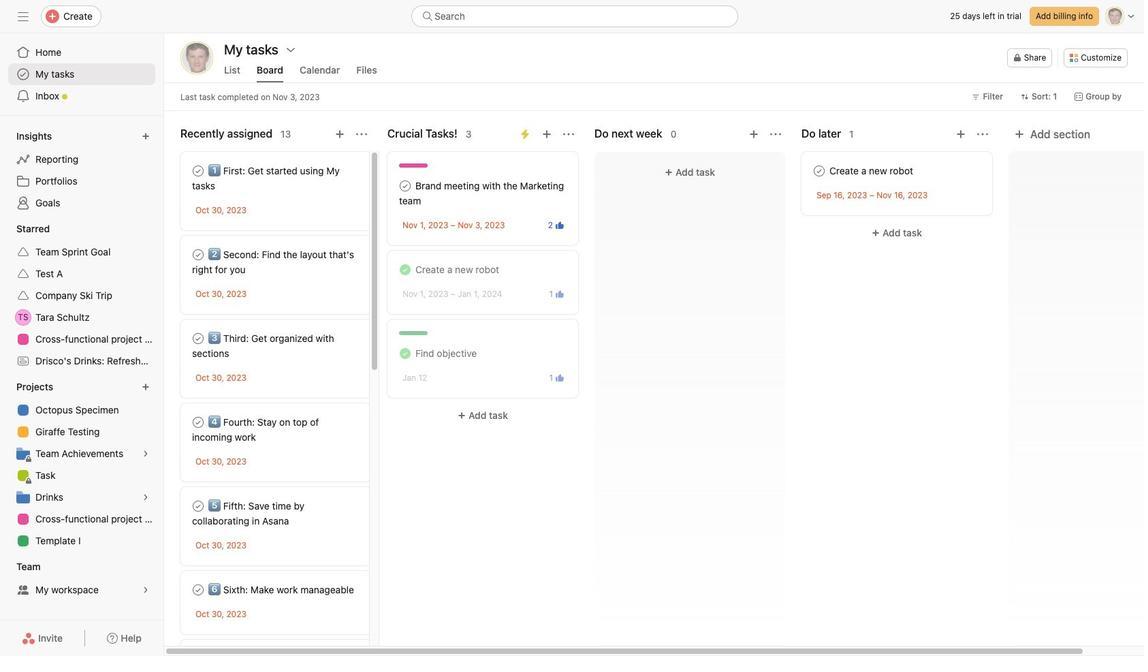 Task type: vqa. For each thing, say whether or not it's contained in the screenshot.
3rd Add task icon from right
yes



Task type: locate. For each thing, give the bounding box(es) containing it.
1 vertical spatial completed checkbox
[[397, 345, 414, 362]]

more section actions image
[[563, 129, 574, 140], [771, 129, 781, 140], [978, 129, 989, 140]]

mark complete image
[[190, 163, 206, 179], [811, 163, 828, 179], [397, 178, 414, 194], [190, 414, 206, 431], [190, 582, 206, 598]]

see details, my workspace image
[[142, 586, 150, 594]]

2 vertical spatial mark complete image
[[190, 498, 206, 514]]

4 add task image from the left
[[956, 129, 967, 140]]

list box
[[412, 5, 739, 27]]

add task image for more section actions image
[[335, 129, 345, 140]]

1 add task image from the left
[[335, 129, 345, 140]]

2 horizontal spatial more section actions image
[[978, 129, 989, 140]]

2 completed checkbox from the top
[[397, 345, 414, 362]]

0 vertical spatial mark complete image
[[190, 247, 206, 263]]

3 mark complete image from the top
[[190, 498, 206, 514]]

1 vertical spatial completed image
[[397, 345, 414, 362]]

1 vertical spatial mark complete image
[[190, 330, 206, 347]]

Mark complete checkbox
[[397, 178, 414, 194], [190, 330, 206, 347], [190, 582, 206, 598]]

0 vertical spatial completed checkbox
[[397, 262, 414, 278]]

1 completed checkbox from the top
[[397, 262, 414, 278]]

2 likes. you liked this task image
[[556, 221, 564, 229]]

3 add task image from the left
[[749, 129, 760, 140]]

see details, drinks image
[[142, 493, 150, 501]]

0 vertical spatial completed image
[[397, 262, 414, 278]]

show options image
[[285, 44, 296, 55]]

starred element
[[0, 217, 164, 375]]

1 mark complete image from the top
[[190, 247, 206, 263]]

0 horizontal spatial more section actions image
[[563, 129, 574, 140]]

Completed checkbox
[[397, 262, 414, 278], [397, 345, 414, 362]]

1 horizontal spatial more section actions image
[[771, 129, 781, 140]]

insights element
[[0, 124, 164, 217]]

add task image
[[335, 129, 345, 140], [542, 129, 553, 140], [749, 129, 760, 140], [956, 129, 967, 140]]

2 completed image from the top
[[397, 345, 414, 362]]

mark complete image
[[190, 247, 206, 263], [190, 330, 206, 347], [190, 498, 206, 514]]

new project or portfolio image
[[142, 383, 150, 391]]

completed image
[[397, 262, 414, 278], [397, 345, 414, 362]]

2 add task image from the left
[[542, 129, 553, 140]]

Mark complete checkbox
[[190, 163, 206, 179], [811, 163, 828, 179], [190, 247, 206, 263], [190, 414, 206, 431], [190, 498, 206, 514]]



Task type: describe. For each thing, give the bounding box(es) containing it.
1 completed image from the top
[[397, 262, 414, 278]]

see details, team achievements image
[[142, 450, 150, 458]]

1 more section actions image from the left
[[563, 129, 574, 140]]

rules for crucial tasks! image
[[520, 129, 531, 140]]

teams element
[[0, 555, 164, 604]]

2 mark complete image from the top
[[190, 330, 206, 347]]

global element
[[0, 33, 164, 115]]

add task image for 1st more section actions icon from right
[[956, 129, 967, 140]]

new insights image
[[142, 132, 150, 140]]

1 like. you liked this task image
[[556, 290, 564, 298]]

1 vertical spatial mark complete checkbox
[[190, 330, 206, 347]]

hide sidebar image
[[18, 11, 29, 22]]

2 more section actions image from the left
[[771, 129, 781, 140]]

2 vertical spatial mark complete checkbox
[[190, 582, 206, 598]]

0 vertical spatial mark complete checkbox
[[397, 178, 414, 194]]

more section actions image
[[356, 129, 367, 140]]

projects element
[[0, 375, 164, 555]]

3 more section actions image from the left
[[978, 129, 989, 140]]

add task image for 2nd more section actions icon from the right
[[749, 129, 760, 140]]

1 like. you liked this task image
[[556, 374, 564, 382]]



